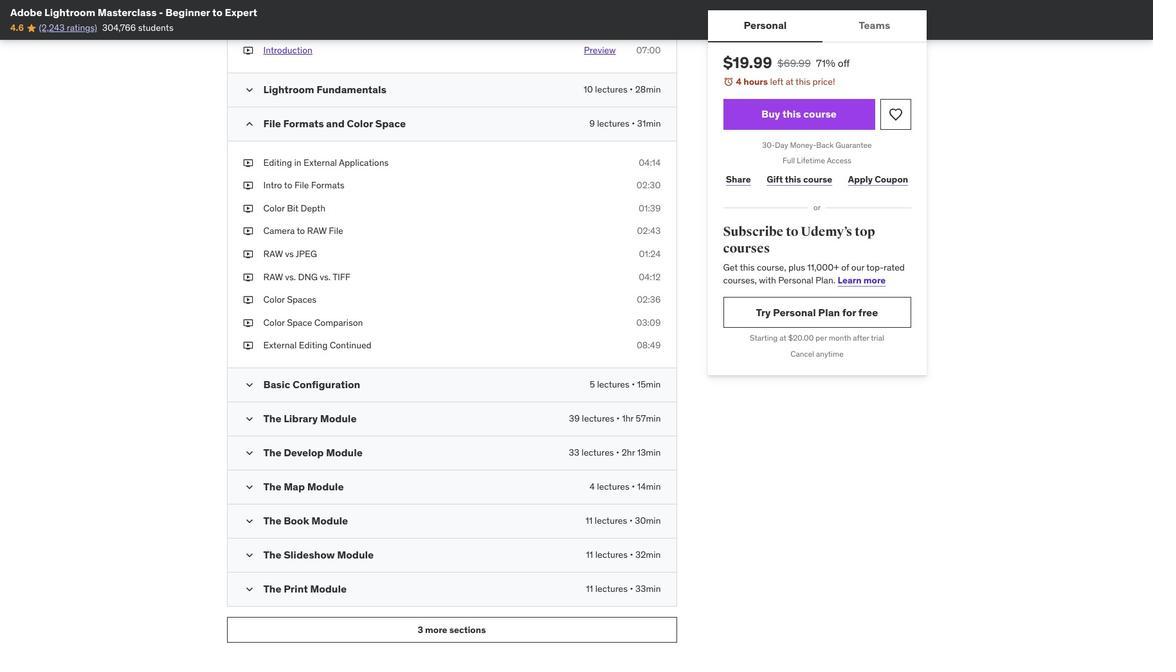 Task type: vqa. For each thing, say whether or not it's contained in the screenshot.
the right MODELING
no



Task type: describe. For each thing, give the bounding box(es) containing it.
personal button
[[708, 10, 823, 41]]

304,766
[[102, 22, 136, 34]]

0 vertical spatial external
[[304, 157, 337, 168]]

ratings)
[[67, 22, 97, 34]]

preview
[[584, 44, 616, 56]]

9
[[590, 118, 595, 129]]

get this course, plus 11,000+ of our top-rated courses, with personal plan.
[[724, 262, 905, 286]]

04:12
[[639, 271, 661, 283]]

lectures for the map module
[[597, 481, 630, 493]]

tab list containing personal
[[708, 10, 927, 42]]

price!
[[813, 76, 836, 88]]

1 horizontal spatial editing
[[299, 340, 328, 352]]

students
[[138, 22, 174, 34]]

0 horizontal spatial file
[[264, 117, 281, 130]]

33 lectures • 2hr 13min
[[569, 447, 661, 459]]

adobe lightroom masterclass - beginner to expert
[[10, 6, 257, 19]]

lectures for lightroom fundamentals
[[595, 83, 628, 95]]

2 vertical spatial file
[[329, 226, 344, 237]]

introduction
[[264, 44, 313, 56]]

02:36
[[637, 294, 661, 306]]

xsmall image for intro to file formats
[[243, 180, 253, 192]]

1 vertical spatial lightroom
[[264, 83, 314, 96]]

module for the map module
[[307, 481, 344, 494]]

$20.00
[[789, 334, 814, 343]]

01:24
[[639, 248, 661, 260]]

the for the library module
[[264, 413, 282, 425]]

learn
[[838, 275, 862, 286]]

0 vertical spatial raw
[[307, 226, 327, 237]]

xsmall image for camera to raw file
[[243, 226, 253, 238]]

0 vertical spatial editing
[[264, 157, 292, 168]]

at inside starting at $20.00 per month after trial cancel anytime
[[780, 334, 787, 343]]

2hr
[[622, 447, 635, 459]]

small image for file formats and color space
[[243, 118, 256, 130]]

try personal plan for free link
[[724, 298, 912, 328]]

the for the develop module
[[264, 447, 282, 459]]

course for buy this course
[[804, 107, 837, 120]]

xsmall image for external editing continued
[[243, 340, 253, 353]]

more for learn
[[864, 275, 886, 286]]

the print module
[[264, 583, 347, 596]]

apply coupon button
[[846, 167, 912, 193]]

coupon
[[875, 174, 909, 185]]

adobe
[[10, 6, 42, 19]]

xsmall image for raw vs jpeg
[[243, 248, 253, 261]]

small image for the slideshow module
[[243, 550, 256, 562]]

this for gift
[[785, 174, 802, 185]]

buy this course
[[762, 107, 837, 120]]

lightroom fundamentals
[[264, 83, 387, 96]]

udemy's
[[801, 224, 853, 240]]

0 vertical spatial formats
[[283, 117, 324, 130]]

intro
[[264, 180, 282, 191]]

plan
[[819, 306, 841, 319]]

in
[[294, 157, 302, 168]]

small image for the develop module
[[243, 447, 256, 460]]

0 vertical spatial space
[[375, 117, 406, 130]]

raw vs jpeg
[[264, 248, 317, 260]]

-
[[159, 6, 163, 19]]

11,000+
[[808, 262, 840, 274]]

top-
[[867, 262, 884, 274]]

the slideshow module
[[264, 549, 374, 562]]

2 vs. from the left
[[320, 271, 331, 283]]

library
[[284, 413, 318, 425]]

1 small image from the top
[[243, 5, 256, 18]]

33min
[[636, 584, 661, 595]]

small image for basic configuration
[[243, 379, 256, 392]]

gift this course
[[767, 174, 833, 185]]

subscribe
[[724, 224, 784, 240]]

• for the book module
[[630, 515, 633, 527]]

lectures for the develop module
[[582, 447, 614, 459]]

subscribe to udemy's top courses
[[724, 224, 876, 257]]

book
[[284, 515, 309, 528]]

map
[[284, 481, 305, 494]]

back
[[817, 140, 834, 150]]

for
[[843, 306, 857, 319]]

color for color bit depth
[[264, 203, 285, 214]]

basic
[[264, 378, 290, 391]]

(2,243
[[39, 22, 65, 34]]

• for lightroom fundamentals
[[630, 83, 633, 95]]

masterclass
[[98, 6, 157, 19]]

module for the library module
[[320, 413, 357, 425]]

• for the slideshow module
[[630, 550, 634, 561]]

fundamentals
[[317, 83, 387, 96]]

more for 3
[[425, 625, 448, 636]]

color spaces
[[264, 294, 317, 306]]

camera
[[264, 226, 295, 237]]

sections
[[450, 625, 486, 636]]

personal inside button
[[744, 19, 787, 32]]

• for the map module
[[632, 481, 635, 493]]

small image for lightroom fundamentals
[[243, 83, 256, 96]]

71%
[[817, 57, 836, 70]]

color for color space comparison
[[264, 317, 285, 329]]

03:09
[[637, 317, 661, 329]]

the for the print module
[[264, 583, 282, 596]]

continued
[[330, 340, 372, 352]]

hours
[[744, 76, 768, 88]]

raw for raw vs jpeg
[[264, 248, 283, 260]]

3 more sections
[[418, 625, 486, 636]]

lectures for file formats and color space
[[597, 118, 630, 129]]

32min
[[636, 550, 661, 561]]

teams
[[859, 19, 891, 32]]

try personal plan for free
[[757, 306, 879, 319]]

full
[[783, 156, 796, 166]]

learn more
[[838, 275, 886, 286]]

to for intro to file formats
[[284, 180, 293, 191]]

camera to raw file
[[264, 226, 344, 237]]

2 vertical spatial personal
[[774, 306, 817, 319]]

gift this course link
[[764, 167, 836, 193]]

this for get
[[740, 262, 755, 274]]

color for color spaces
[[264, 294, 285, 306]]

introduction button
[[264, 44, 313, 57]]



Task type: locate. For each thing, give the bounding box(es) containing it.
0 vertical spatial at
[[786, 76, 794, 88]]

5 small image from the top
[[243, 584, 256, 597]]

to left the udemy's at the right top of the page
[[786, 224, 799, 240]]

to inside subscribe to udemy's top courses
[[786, 224, 799, 240]]

lectures down 33 lectures • 2hr 13min at bottom
[[597, 481, 630, 493]]

small image for the print module
[[243, 584, 256, 597]]

• left 1hr
[[617, 413, 620, 425]]

personal up $19.99
[[744, 19, 787, 32]]

small image for the library module
[[243, 413, 256, 426]]

teams button
[[823, 10, 927, 41]]

color left bit
[[264, 203, 285, 214]]

formats left and
[[283, 117, 324, 130]]

at left $20.00
[[780, 334, 787, 343]]

1 horizontal spatial 4
[[737, 76, 742, 88]]

of
[[842, 262, 850, 274]]

15min
[[638, 379, 661, 391]]

file up tiff
[[329, 226, 344, 237]]

1 the from the top
[[264, 413, 282, 425]]

304,766 students
[[102, 22, 174, 34]]

vs. left tiff
[[320, 271, 331, 283]]

lectures right 5
[[597, 379, 630, 391]]

2 horizontal spatial file
[[329, 226, 344, 237]]

0 horizontal spatial editing
[[264, 157, 292, 168]]

module down configuration
[[320, 413, 357, 425]]

5 the from the top
[[264, 549, 282, 562]]

more
[[864, 275, 886, 286], [425, 625, 448, 636]]

color
[[347, 117, 373, 130], [264, 203, 285, 214], [264, 294, 285, 306], [264, 317, 285, 329]]

(2,243 ratings)
[[39, 22, 97, 34]]

the left "book"
[[264, 515, 282, 528]]

personal down plus
[[779, 275, 814, 286]]

color down the color spaces
[[264, 317, 285, 329]]

space up applications
[[375, 117, 406, 130]]

module for the develop module
[[326, 447, 363, 459]]

1 xsmall image from the top
[[243, 157, 253, 169]]

4 for 4 hours left at this price!
[[737, 76, 742, 88]]

11 lectures • 32min
[[586, 550, 661, 561]]

1 vertical spatial course
[[804, 174, 833, 185]]

intro to file formats
[[264, 180, 345, 191]]

• for basic configuration
[[632, 379, 635, 391]]

xsmall image down 'expert'
[[243, 44, 253, 57]]

module right print
[[310, 583, 347, 596]]

• left the 14min
[[632, 481, 635, 493]]

module right develop
[[326, 447, 363, 459]]

color bit depth
[[264, 203, 326, 214]]

1 vertical spatial raw
[[264, 248, 283, 260]]

4 down 33 lectures • 2hr 13min at bottom
[[590, 481, 595, 493]]

xsmall image for raw vs. dng vs. tiff
[[243, 271, 253, 284]]

xsmall image left vs
[[243, 248, 253, 261]]

wishlist image
[[888, 107, 904, 122]]

4.6
[[10, 22, 24, 34]]

course inside "buy this course" button
[[804, 107, 837, 120]]

small image
[[243, 83, 256, 96], [243, 447, 256, 460], [243, 515, 256, 528], [243, 550, 256, 562], [243, 584, 256, 597]]

editing left in
[[264, 157, 292, 168]]

lectures right 39
[[582, 413, 615, 425]]

print
[[284, 583, 308, 596]]

module right slideshow
[[337, 549, 374, 562]]

6 xsmall image from the top
[[243, 317, 253, 330]]

module right "map"
[[307, 481, 344, 494]]

31min
[[638, 118, 661, 129]]

04:14
[[639, 157, 661, 168]]

lectures
[[595, 83, 628, 95], [597, 118, 630, 129], [597, 379, 630, 391], [582, 413, 615, 425], [582, 447, 614, 459], [597, 481, 630, 493], [595, 515, 628, 527], [596, 550, 628, 561], [596, 584, 628, 595]]

4 hours left at this price!
[[737, 76, 836, 88]]

2 small image from the top
[[243, 447, 256, 460]]

lectures right 10
[[595, 83, 628, 95]]

4 small image from the top
[[243, 413, 256, 426]]

plus
[[789, 262, 806, 274]]

personal up $20.00
[[774, 306, 817, 319]]

2 the from the top
[[264, 447, 282, 459]]

raw left vs
[[264, 248, 283, 260]]

0 vertical spatial course
[[804, 107, 837, 120]]

01:39
[[639, 203, 661, 214]]

1 vs. from the left
[[285, 271, 296, 283]]

lectures right 33
[[582, 447, 614, 459]]

0 vertical spatial personal
[[744, 19, 787, 32]]

3 xsmall image from the top
[[243, 294, 253, 307]]

1 vertical spatial personal
[[779, 275, 814, 286]]

anytime
[[817, 350, 844, 359]]

or
[[814, 203, 821, 212]]

lectures for the library module
[[582, 413, 615, 425]]

• left 31min
[[632, 118, 635, 129]]

raw for raw vs. dng vs. tiff
[[264, 271, 283, 283]]

and
[[326, 117, 345, 130]]

xsmall image for color space comparison
[[243, 317, 253, 330]]

the for the book module
[[264, 515, 282, 528]]

• for the develop module
[[617, 447, 620, 459]]

lifetime
[[797, 156, 826, 166]]

5
[[590, 379, 595, 391]]

3 xsmall image from the top
[[243, 203, 253, 215]]

file up intro
[[264, 117, 281, 130]]

2 xsmall image from the top
[[243, 180, 253, 192]]

1 vertical spatial 4
[[590, 481, 595, 493]]

3 more sections button
[[227, 618, 677, 644]]

02:43
[[637, 226, 661, 237]]

$19.99 $69.99 71% off
[[724, 53, 850, 73]]

1 vertical spatial more
[[425, 625, 448, 636]]

slideshow
[[284, 549, 335, 562]]

courses,
[[724, 275, 757, 286]]

after
[[854, 334, 870, 343]]

external right in
[[304, 157, 337, 168]]

module for the book module
[[312, 515, 348, 528]]

external up the basic
[[264, 340, 297, 352]]

lectures down 11 lectures • 30min
[[596, 550, 628, 561]]

1 horizontal spatial space
[[375, 117, 406, 130]]

course,
[[757, 262, 787, 274]]

file down in
[[295, 180, 309, 191]]

xsmall image for color bit depth
[[243, 203, 253, 215]]

• left 30min
[[630, 515, 633, 527]]

7 xsmall image from the top
[[243, 340, 253, 353]]

14min
[[638, 481, 661, 493]]

share button
[[724, 167, 754, 193]]

11
[[586, 515, 593, 527], [586, 550, 594, 561], [586, 584, 594, 595]]

this inside get this course, plus 11,000+ of our top-rated courses, with personal plan.
[[740, 262, 755, 274]]

the left print
[[264, 583, 282, 596]]

module right "book"
[[312, 515, 348, 528]]

formats
[[283, 117, 324, 130], [311, 180, 345, 191]]

4 the from the top
[[264, 515, 282, 528]]

xsmall image for editing in external applications
[[243, 157, 253, 169]]

module
[[320, 413, 357, 425], [326, 447, 363, 459], [307, 481, 344, 494], [312, 515, 348, 528], [337, 549, 374, 562], [310, 583, 347, 596]]

11 for the slideshow module
[[586, 550, 594, 561]]

off
[[838, 57, 850, 70]]

4 right alarm icon
[[737, 76, 742, 88]]

the book module
[[264, 515, 348, 528]]

more down top-
[[864, 275, 886, 286]]

free
[[859, 306, 879, 319]]

plan.
[[816, 275, 836, 286]]

this for buy
[[783, 107, 802, 120]]

lectures up 11 lectures • 32min
[[595, 515, 628, 527]]

to right camera on the left top of page
[[297, 226, 305, 237]]

small image for the map module
[[243, 481, 256, 494]]

lectures for basic configuration
[[597, 379, 630, 391]]

small image for the book module
[[243, 515, 256, 528]]

2 vertical spatial raw
[[264, 271, 283, 283]]

basic configuration
[[264, 378, 361, 391]]

1 vertical spatial file
[[295, 180, 309, 191]]

3 small image from the top
[[243, 515, 256, 528]]

dng
[[298, 271, 318, 283]]

2 vertical spatial xsmall image
[[243, 294, 253, 307]]

1 xsmall image from the top
[[243, 44, 253, 57]]

the for the slideshow module
[[264, 549, 282, 562]]

vs. left the dng
[[285, 271, 296, 283]]

this
[[796, 76, 811, 88], [783, 107, 802, 120], [785, 174, 802, 185], [740, 262, 755, 274]]

raw down the depth
[[307, 226, 327, 237]]

28min
[[636, 83, 661, 95]]

11 for the print module
[[586, 584, 594, 595]]

11 lectures • 30min
[[586, 515, 661, 527]]

5 xsmall image from the top
[[243, 271, 253, 284]]

0 vertical spatial lightroom
[[44, 6, 95, 19]]

space down spaces at the top left of page
[[287, 317, 312, 329]]

courses
[[724, 240, 771, 257]]

xsmall image for color spaces
[[243, 294, 253, 307]]

this down $69.99
[[796, 76, 811, 88]]

xsmall image
[[243, 44, 253, 57], [243, 248, 253, 261], [243, 294, 253, 307]]

more inside button
[[425, 625, 448, 636]]

1 small image from the top
[[243, 83, 256, 96]]

to for subscribe to udemy's top courses
[[786, 224, 799, 240]]

this right gift
[[785, 174, 802, 185]]

configuration
[[293, 378, 361, 391]]

0 horizontal spatial vs.
[[285, 271, 296, 283]]

personal inside get this course, plus 11,000+ of our top-rated courses, with personal plan.
[[779, 275, 814, 286]]

to for camera to raw file
[[297, 226, 305, 237]]

• left 33min
[[630, 584, 634, 595]]

07:00
[[637, 44, 661, 56]]

module for the slideshow module
[[337, 549, 374, 562]]

1 course from the top
[[804, 107, 837, 120]]

4 small image from the top
[[243, 550, 256, 562]]

the left slideshow
[[264, 549, 282, 562]]

6 the from the top
[[264, 583, 282, 596]]

applications
[[339, 157, 389, 168]]

with
[[760, 275, 777, 286]]

1 vertical spatial 11
[[586, 550, 594, 561]]

4 xsmall image from the top
[[243, 226, 253, 238]]

5 lectures • 15min
[[590, 379, 661, 391]]

try
[[757, 306, 771, 319]]

1 vertical spatial xsmall image
[[243, 248, 253, 261]]

lectures for the print module
[[596, 584, 628, 595]]

buy this course button
[[724, 99, 876, 130]]

the library module
[[264, 413, 357, 425]]

10 lectures • 28min
[[584, 83, 661, 95]]

1 horizontal spatial file
[[295, 180, 309, 191]]

rated
[[884, 262, 905, 274]]

course for gift this course
[[804, 174, 833, 185]]

bit
[[287, 203, 299, 214]]

30min
[[635, 515, 661, 527]]

0 horizontal spatial lightroom
[[44, 6, 95, 19]]

course up the back in the right top of the page
[[804, 107, 837, 120]]

this inside button
[[783, 107, 802, 120]]

starting at $20.00 per month after trial cancel anytime
[[750, 334, 885, 359]]

9 lectures • 31min
[[590, 118, 661, 129]]

course down the lifetime
[[804, 174, 833, 185]]

57min
[[636, 413, 661, 425]]

1 horizontal spatial lightroom
[[264, 83, 314, 96]]

the left develop
[[264, 447, 282, 459]]

this up the courses,
[[740, 262, 755, 274]]

lectures for the book module
[[595, 515, 628, 527]]

5 small image from the top
[[243, 481, 256, 494]]

0 vertical spatial more
[[864, 275, 886, 286]]

11 up 11 lectures • 32min
[[586, 515, 593, 527]]

11 lectures • 33min
[[586, 584, 661, 595]]

small image
[[243, 5, 256, 18], [243, 118, 256, 130], [243, 379, 256, 392], [243, 413, 256, 426], [243, 481, 256, 494]]

1 horizontal spatial vs.
[[320, 271, 331, 283]]

2 course from the top
[[804, 174, 833, 185]]

• for file formats and color space
[[632, 118, 635, 129]]

$69.99
[[778, 57, 811, 70]]

0 horizontal spatial external
[[264, 340, 297, 352]]

formats down editing in external applications
[[311, 180, 345, 191]]

0 vertical spatial file
[[264, 117, 281, 130]]

to left 'expert'
[[212, 6, 223, 19]]

0 horizontal spatial more
[[425, 625, 448, 636]]

1 horizontal spatial more
[[864, 275, 886, 286]]

1 vertical spatial space
[[287, 317, 312, 329]]

to right intro
[[284, 180, 293, 191]]

• for the library module
[[617, 413, 620, 425]]

2 small image from the top
[[243, 118, 256, 130]]

30-
[[763, 140, 776, 150]]

11 down 11 lectures • 32min
[[586, 584, 594, 595]]

editing down color space comparison
[[299, 340, 328, 352]]

module for the print module
[[310, 583, 347, 596]]

the left "library"
[[264, 413, 282, 425]]

alarm image
[[724, 77, 734, 87]]

the left "map"
[[264, 481, 282, 494]]

3 the from the top
[[264, 481, 282, 494]]

1 vertical spatial at
[[780, 334, 787, 343]]

lightroom up (2,243 ratings)
[[44, 6, 95, 19]]

at right left
[[786, 76, 794, 88]]

• left "15min"
[[632, 379, 635, 391]]

left
[[771, 76, 784, 88]]

tab list
[[708, 10, 927, 42]]

$19.99
[[724, 53, 773, 73]]

2 vertical spatial 11
[[586, 584, 594, 595]]

• left 32min
[[630, 550, 634, 561]]

2 xsmall image from the top
[[243, 248, 253, 261]]

xsmall image
[[243, 157, 253, 169], [243, 180, 253, 192], [243, 203, 253, 215], [243, 226, 253, 238], [243, 271, 253, 284], [243, 317, 253, 330], [243, 340, 253, 353]]

• left 2hr
[[617, 447, 620, 459]]

30-day money-back guarantee full lifetime access
[[763, 140, 872, 166]]

xsmall image left the color spaces
[[243, 294, 253, 307]]

color right and
[[347, 117, 373, 130]]

0 vertical spatial 11
[[586, 515, 593, 527]]

lightroom down introduction "button"
[[264, 83, 314, 96]]

external editing continued
[[264, 340, 372, 352]]

0 horizontal spatial 4
[[590, 481, 595, 493]]

3 small image from the top
[[243, 379, 256, 392]]

raw up the color spaces
[[264, 271, 283, 283]]

cancel
[[791, 350, 815, 359]]

lectures down 11 lectures • 32min
[[596, 584, 628, 595]]

access
[[827, 156, 852, 166]]

lectures right '9' in the top right of the page
[[597, 118, 630, 129]]

13min
[[638, 447, 661, 459]]

file
[[264, 117, 281, 130], [295, 180, 309, 191], [329, 226, 344, 237]]

1 vertical spatial formats
[[311, 180, 345, 191]]

• left 28min at the top of the page
[[630, 83, 633, 95]]

this right buy
[[783, 107, 802, 120]]

11 down 11 lectures • 30min
[[586, 550, 594, 561]]

1 vertical spatial external
[[264, 340, 297, 352]]

1 horizontal spatial external
[[304, 157, 337, 168]]

apply coupon
[[849, 174, 909, 185]]

lectures for the slideshow module
[[596, 550, 628, 561]]

color space comparison
[[264, 317, 363, 329]]

month
[[829, 334, 852, 343]]

1 vertical spatial editing
[[299, 340, 328, 352]]

11 for the book module
[[586, 515, 593, 527]]

0 horizontal spatial space
[[287, 317, 312, 329]]

the map module
[[264, 481, 344, 494]]

0 vertical spatial xsmall image
[[243, 44, 253, 57]]

• for the print module
[[630, 584, 634, 595]]

money-
[[791, 140, 817, 150]]

raw vs. dng vs. tiff
[[264, 271, 351, 283]]

course inside the gift this course link
[[804, 174, 833, 185]]

the for the map module
[[264, 481, 282, 494]]

color left spaces at the top left of page
[[264, 294, 285, 306]]

0 vertical spatial 4
[[737, 76, 742, 88]]

more right 3
[[425, 625, 448, 636]]

4 for 4 lectures • 14min
[[590, 481, 595, 493]]



